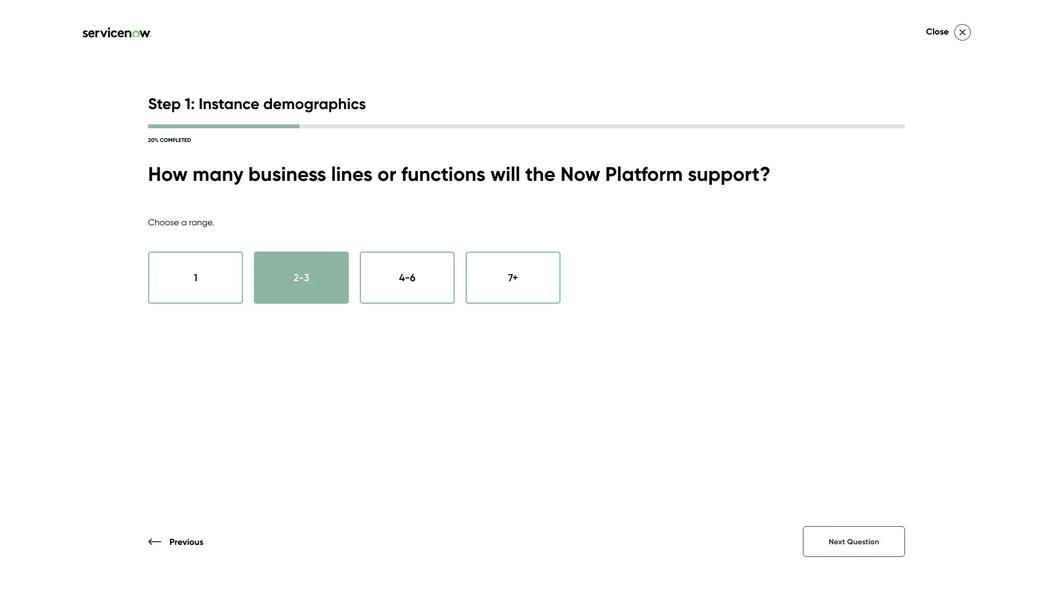 Task type: describe. For each thing, give the bounding box(es) containing it.
support
[[628, 291, 663, 303]]

team
[[598, 262, 622, 274]]

platform®.
[[706, 291, 754, 303]]

world
[[119, 539, 141, 550]]

the world works with servicenow™
[[102, 539, 240, 550]]

servicenow platform team estimator
[[472, 148, 809, 237]]

with inside your servicenow® platform team establishes, maintains, and extends servicenow as a strategic business platform in your organization. the strongest servicenow platform teams have the right number of people with the skills to support the now platform®.
[[555, 291, 574, 303]]

servicenow®
[[494, 262, 555, 274]]

extends
[[748, 262, 784, 274]]

choose
[[148, 217, 179, 227]]

2 vertical spatial servicenow
[[710, 276, 763, 288]]

platform inside servicenow platform team estimator
[[672, 148, 809, 191]]

your servicenow® platform team establishes, maintains, and extends servicenow as a strategic business platform in your organization. the strongest servicenow platform teams have the right number of people with the skills to support the now platform®.
[[472, 262, 904, 303]]

business inside your servicenow® platform team establishes, maintains, and extends servicenow as a strategic business platform in your organization. the strongest servicenow platform teams have the right number of people with the skills to support the now platform®.
[[472, 276, 510, 288]]

0 horizontal spatial now
[[561, 162, 600, 186]]

close
[[926, 26, 949, 37]]

organization.
[[585, 276, 644, 288]]

your
[[563, 276, 583, 288]]

now inside your servicenow® platform team establishes, maintains, and extends servicenow as a strategic business platform in your organization. the strongest servicenow platform teams have the right number of people with the skills to support the now platform®.
[[683, 291, 703, 303]]

as
[[842, 262, 853, 274]]

0 horizontal spatial the
[[102, 539, 116, 550]]

customer success center
[[104, 30, 260, 47]]

functions
[[401, 162, 486, 186]]

have
[[837, 276, 860, 288]]

team
[[472, 193, 560, 237]]

the down strongest
[[666, 291, 681, 303]]

0 horizontal spatial business
[[248, 162, 326, 186]]

question
[[847, 537, 879, 547]]

the inside your servicenow® platform team establishes, maintains, and extends servicenow as a strategic business platform in your organization. the strongest servicenow platform teams have the right number of people with the skills to support the now platform®.
[[647, 276, 663, 288]]

number
[[472, 291, 507, 303]]

instance
[[199, 94, 259, 113]]

strongest
[[666, 276, 708, 288]]

many
[[193, 162, 243, 186]]

support?
[[688, 162, 771, 186]]

or
[[378, 162, 396, 186]]

2-3
[[294, 272, 309, 284]]

2 horizontal spatial platform
[[766, 276, 804, 288]]

3
[[304, 272, 309, 284]]



Task type: locate. For each thing, give the bounding box(es) containing it.
7+
[[508, 272, 518, 284]]

servicenow
[[472, 148, 663, 191], [787, 262, 840, 274], [710, 276, 763, 288]]

1 vertical spatial servicenow
[[787, 262, 840, 274]]

with down in
[[555, 291, 574, 303]]

1 horizontal spatial now
[[683, 291, 703, 303]]

maintains,
[[679, 262, 725, 274]]

the down your at top right
[[576, 291, 591, 303]]

skills
[[594, 291, 614, 303]]

lines
[[331, 162, 373, 186]]

1 vertical spatial business
[[472, 276, 510, 288]]

servicenow inside servicenow platform team estimator
[[472, 148, 663, 191]]

customer success center link
[[22, 30, 263, 47]]

people
[[520, 291, 553, 303]]

the
[[525, 162, 556, 186], [862, 276, 877, 288], [576, 291, 591, 303], [666, 291, 681, 303]]

the
[[647, 276, 663, 288], [102, 539, 116, 550]]

0 horizontal spatial with
[[169, 539, 186, 550]]

1 vertical spatial the
[[102, 539, 116, 550]]

0 horizontal spatial platform
[[512, 276, 551, 288]]

range.
[[189, 217, 214, 227]]

the left world
[[102, 539, 116, 550]]

the left right
[[862, 276, 877, 288]]

completed
[[160, 137, 191, 143]]

0 horizontal spatial servicenow
[[472, 148, 663, 191]]

your
[[472, 262, 491, 274]]

1
[[194, 272, 197, 284]]

4-
[[399, 272, 410, 284]]

0 vertical spatial with
[[555, 291, 574, 303]]

establishes,
[[624, 262, 677, 274]]

1 horizontal spatial a
[[855, 262, 862, 274]]

will
[[491, 162, 520, 186]]

1 horizontal spatial business
[[472, 276, 510, 288]]

1 horizontal spatial the
[[647, 276, 663, 288]]

0 vertical spatial the
[[647, 276, 663, 288]]

1 horizontal spatial with
[[555, 291, 574, 303]]

a left range.
[[181, 217, 187, 227]]

right
[[880, 276, 900, 288]]

20%
[[148, 137, 159, 143]]

1 horizontal spatial platform
[[557, 262, 596, 274]]

and
[[728, 262, 746, 274]]

platform down extends
[[766, 276, 804, 288]]

1 horizontal spatial servicenow
[[710, 276, 763, 288]]

2-
[[294, 272, 304, 284]]

platform
[[557, 262, 596, 274], [512, 276, 551, 288], [766, 276, 804, 288]]

with right works at the bottom
[[169, 539, 186, 550]]

a inside your servicenow® platform team establishes, maintains, and extends servicenow as a strategic business platform in your organization. the strongest servicenow platform teams have the right number of people with the skills to support the now platform®.
[[855, 262, 862, 274]]

next
[[829, 537, 845, 547]]

of
[[509, 291, 518, 303]]

works
[[143, 539, 167, 550]]

choose a range.
[[148, 217, 214, 227]]

strategic
[[864, 262, 904, 274]]

20% completed
[[148, 137, 191, 143]]

step
[[148, 94, 181, 113]]

how
[[148, 162, 188, 186]]

now
[[561, 162, 600, 186], [683, 291, 703, 303]]

in
[[553, 276, 561, 288]]

2 horizontal spatial servicenow
[[787, 262, 840, 274]]

estimator
[[569, 193, 723, 237]]

the down establishes,
[[647, 276, 663, 288]]

servicenow™
[[188, 539, 240, 550]]

with
[[555, 291, 574, 303], [169, 539, 186, 550]]

next question
[[829, 537, 879, 547]]

how many business lines or functions will the now platform support?
[[148, 162, 771, 186]]

1 vertical spatial with
[[169, 539, 186, 550]]

platform up your at top right
[[557, 262, 596, 274]]

the right will
[[525, 162, 556, 186]]

success
[[167, 30, 215, 47]]

to
[[616, 291, 626, 303]]

center
[[218, 30, 260, 47]]

0 vertical spatial servicenow
[[472, 148, 663, 191]]

1:
[[185, 94, 195, 113]]

a right as
[[855, 262, 862, 274]]

business
[[248, 162, 326, 186], [472, 276, 510, 288]]

4-6
[[399, 272, 415, 284]]

6
[[410, 272, 415, 284]]

platform
[[672, 148, 809, 191], [605, 162, 683, 186]]

step 1: instance demographics
[[148, 94, 366, 113]]

previous
[[169, 536, 204, 547]]

a
[[181, 217, 187, 227], [855, 262, 862, 274]]

0 vertical spatial business
[[248, 162, 326, 186]]

1 vertical spatial now
[[683, 291, 703, 303]]

platform up people
[[512, 276, 551, 288]]

0 horizontal spatial a
[[181, 217, 187, 227]]

1 vertical spatial a
[[855, 262, 862, 274]]

teams
[[807, 276, 835, 288]]

0 vertical spatial now
[[561, 162, 600, 186]]

next question link
[[803, 527, 905, 557]]

customer
[[104, 30, 163, 47]]

0 vertical spatial a
[[181, 217, 187, 227]]

demographics
[[263, 94, 366, 113]]



Task type: vqa. For each thing, say whether or not it's contained in the screenshot.
the bottom Products
no



